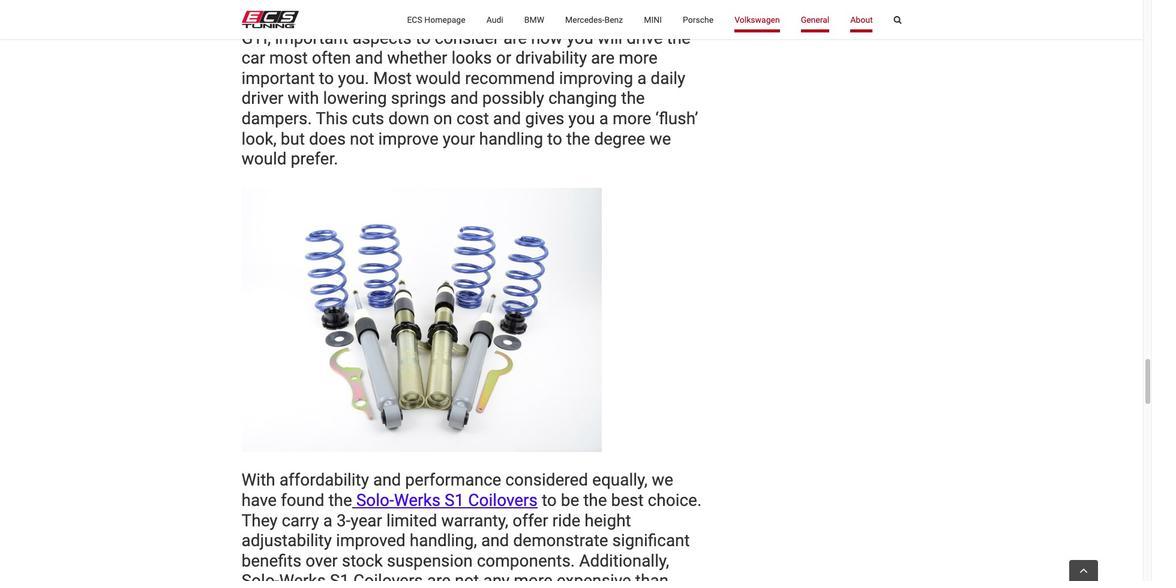 Task type: describe. For each thing, give the bounding box(es) containing it.
ideally,
[[242, 8, 292, 28]]

handling
[[479, 129, 544, 149]]

0 vertical spatial more
[[619, 48, 658, 68]]

carry
[[282, 511, 319, 531]]

ecs homepage link
[[407, 0, 466, 39]]

ride
[[553, 511, 581, 531]]

2 horizontal spatial a
[[638, 68, 647, 88]]

lean
[[434, 0, 466, 7]]

possibly
[[483, 89, 545, 108]]

components.
[[477, 551, 575, 571]]

1 horizontal spatial function.
[[632, 0, 698, 7]]

look,
[[242, 129, 277, 149]]

benz
[[605, 15, 623, 24]]

about link
[[851, 0, 873, 39]]

porsche
[[683, 15, 714, 24]]

1 vertical spatial you
[[569, 109, 596, 128]]

0 vertical spatial are
[[504, 28, 527, 48]]

audi link
[[487, 0, 504, 39]]

daily
[[651, 68, 686, 88]]

the inside with affordability and performance considered equally, we have found the
[[329, 491, 352, 510]]

considered
[[506, 470, 589, 490]]

performance
[[406, 470, 502, 490]]

solo- inside to be the best choice. they carry a 3-year limited warranty, offer ride height adjustability improved handling, and demonstrate significant benefits over stock suspension components. additionally, solo-werks s1 coilovers are not any more expensive
[[242, 571, 280, 581]]

significant
[[613, 531, 690, 551]]

mini link
[[644, 0, 662, 39]]

prefer.
[[291, 149, 338, 169]]

cost
[[457, 109, 489, 128]]

drive
[[627, 28, 663, 48]]

bmw link
[[525, 0, 545, 39]]

to down often
[[319, 68, 334, 88]]

warranty,
[[442, 511, 509, 531]]

car
[[242, 0, 267, 7]]

not inside car modification tends to lean toward either form or function. ideally, the form will follow function. when lowering your mk6 gti, important aspects to consider are how you will drive the car most often and whether looks or drivability are more important to you. most would recommend improving a daily driver with lowering springs and possibly changing the dampers. this cuts down on cost and gives you a more 'flush' look, but does not improve your handling to the degree we would prefer.
[[350, 129, 374, 149]]

1 horizontal spatial coilovers
[[469, 491, 538, 510]]

best
[[612, 491, 644, 510]]

bmw
[[525, 15, 545, 24]]

they
[[242, 511, 278, 531]]

offer
[[513, 511, 549, 531]]

solo-werks s1 coilovers
[[357, 491, 538, 510]]

you.
[[338, 68, 369, 88]]

mercedes-
[[566, 15, 605, 24]]

mercedes-benz link
[[566, 0, 623, 39]]

driver
[[242, 89, 284, 108]]

not inside to be the best choice. they carry a 3-year limited warranty, offer ride height adjustability improved handling, and demonstrate significant benefits over stock suspension components. additionally, solo-werks s1 coilovers are not any more expensive
[[455, 571, 479, 581]]

dampers.
[[242, 109, 312, 128]]

1 vertical spatial or
[[496, 48, 512, 68]]

aspects
[[353, 28, 412, 48]]

car
[[242, 48, 265, 68]]

choice.
[[648, 491, 702, 510]]

ecs homepage
[[407, 15, 466, 24]]

a inside to be the best choice. they carry a 3-year limited warranty, offer ride height adjustability improved handling, and demonstrate significant benefits over stock suspension components. additionally, solo-werks s1 coilovers are not any more expensive
[[323, 511, 333, 531]]

are inside to be the best choice. they carry a 3-year limited warranty, offer ride height adjustability improved handling, and demonstrate significant benefits over stock suspension components. additionally, solo-werks s1 coilovers are not any more expensive
[[427, 571, 451, 581]]

suspension
[[387, 551, 473, 571]]

stock
[[342, 551, 383, 571]]

improve
[[379, 129, 439, 149]]

to be the best choice. they carry a 3-year limited warranty, offer ride height adjustability improved handling, and demonstrate significant benefits over stock suspension components. additionally, solo-werks s1 coilovers are not any more expensive 
[[242, 491, 702, 581]]

and up the handling
[[493, 109, 521, 128]]

to inside to be the best choice. they carry a 3-year limited warranty, offer ride height adjustability improved handling, and demonstrate significant benefits over stock suspension components. additionally, solo-werks s1 coilovers are not any more expensive
[[542, 491, 557, 510]]

how
[[531, 28, 563, 48]]

limited
[[387, 511, 437, 531]]

handling,
[[410, 531, 477, 551]]

'flush'
[[656, 109, 699, 128]]

but
[[281, 129, 305, 149]]

about
[[851, 15, 873, 24]]

0 vertical spatial werks
[[394, 491, 441, 510]]

height
[[585, 511, 631, 531]]

1 horizontal spatial lowering
[[560, 8, 624, 28]]

springs
[[391, 89, 446, 108]]

the down modification
[[296, 8, 320, 28]]

we inside car modification tends to lean toward either form or function. ideally, the form will follow function. when lowering your mk6 gti, important aspects to consider are how you will drive the car most often and whether looks or drivability are more important to you. most would recommend improving a daily driver with lowering springs and possibly changing the dampers. this cuts down on cost and gives you a more 'flush' look, but does not improve your handling to the degree we would prefer.
[[650, 129, 671, 149]]

coilovers inside to be the best choice. they carry a 3-year limited warranty, offer ride height adjustability improved handling, and demonstrate significant benefits over stock suspension components. additionally, solo-werks s1 coilovers are not any more expensive
[[354, 571, 423, 581]]

looks
[[452, 48, 492, 68]]

most
[[374, 68, 412, 88]]

demonstrate
[[514, 531, 609, 551]]

either
[[526, 0, 568, 7]]

gti,
[[242, 28, 271, 48]]

whether
[[387, 48, 448, 68]]

mk6
[[664, 8, 699, 28]]

improved
[[336, 531, 406, 551]]

more inside to be the best choice. they carry a 3-year limited warranty, offer ride height adjustability improved handling, and demonstrate significant benefits over stock suspension components. additionally, solo-werks s1 coilovers are not any more expensive
[[514, 571, 553, 581]]



Task type: vqa. For each thing, say whether or not it's contained in the screenshot.
bottom your
yes



Task type: locate. For each thing, give the bounding box(es) containing it.
we
[[650, 129, 671, 149], [652, 470, 674, 490]]

not down the cuts
[[350, 129, 374, 149]]

or up benz
[[612, 0, 628, 7]]

the
[[296, 8, 320, 28], [667, 28, 691, 48], [622, 89, 645, 108], [567, 129, 590, 149], [329, 491, 352, 510], [584, 491, 607, 510]]

modification
[[272, 0, 365, 7]]

form down modification
[[324, 8, 360, 28]]

tends
[[369, 0, 411, 7]]

to down the ecs on the top
[[416, 28, 431, 48]]

1 vertical spatial important
[[242, 68, 315, 88]]

often
[[312, 48, 351, 68]]

to down gives
[[548, 129, 563, 149]]

2 vertical spatial are
[[427, 571, 451, 581]]

0 horizontal spatial a
[[323, 511, 333, 531]]

porsche link
[[683, 0, 714, 39]]

and up the year
[[373, 470, 401, 490]]

the up 'height'
[[584, 491, 607, 510]]

additionally,
[[580, 551, 670, 571]]

1 horizontal spatial are
[[504, 28, 527, 48]]

0 vertical spatial would
[[416, 68, 461, 88]]

1 horizontal spatial would
[[416, 68, 461, 88]]

you down the changing at top
[[569, 109, 596, 128]]

0 horizontal spatial are
[[427, 571, 451, 581]]

year
[[351, 511, 382, 531]]

1 vertical spatial coilovers
[[354, 571, 423, 581]]

with affordability and performance considered equally, we have found the
[[242, 470, 674, 510]]

s1 down performance
[[445, 491, 464, 510]]

0 vertical spatial we
[[650, 129, 671, 149]]

0 horizontal spatial coilovers
[[354, 571, 423, 581]]

or
[[612, 0, 628, 7], [496, 48, 512, 68]]

important up often
[[275, 28, 349, 48]]

the down improving
[[622, 89, 645, 108]]

and inside with affordability and performance considered equally, we have found the
[[373, 470, 401, 490]]

coilovers down stock
[[354, 571, 423, 581]]

0 horizontal spatial function.
[[443, 8, 509, 28]]

will down tends
[[364, 8, 389, 28]]

volkswagen link
[[735, 0, 780, 39]]

down
[[389, 109, 430, 128]]

1 vertical spatial lowering
[[323, 89, 387, 108]]

1 vertical spatial not
[[455, 571, 479, 581]]

ecs tuning logo image
[[242, 11, 299, 28]]

a left 3- on the left bottom of page
[[323, 511, 333, 531]]

0 horizontal spatial form
[[324, 8, 360, 28]]

homepage
[[425, 15, 466, 24]]

1 horizontal spatial form
[[572, 0, 608, 7]]

we up choice. at right bottom
[[652, 470, 674, 490]]

gives
[[526, 109, 565, 128]]

1 vertical spatial a
[[600, 109, 609, 128]]

more down drive
[[619, 48, 658, 68]]

0 vertical spatial lowering
[[560, 8, 624, 28]]

1 vertical spatial would
[[242, 149, 287, 169]]

adjustability
[[242, 531, 332, 551]]

1 vertical spatial werks
[[280, 571, 326, 581]]

toward
[[470, 0, 522, 7]]

solo- down benefits
[[242, 571, 280, 581]]

0 horizontal spatial will
[[364, 8, 389, 28]]

the up 3- on the left bottom of page
[[329, 491, 352, 510]]

lowering down either
[[560, 8, 624, 28]]

a up degree
[[600, 109, 609, 128]]

2 vertical spatial a
[[323, 511, 333, 531]]

with
[[288, 89, 319, 108]]

not left the any
[[455, 571, 479, 581]]

werks inside to be the best choice. they carry a 3-year limited warranty, offer ride height adjustability improved handling, and demonstrate significant benefits over stock suspension components. additionally, solo-werks s1 coilovers are not any more expensive
[[280, 571, 326, 581]]

1 vertical spatial your
[[443, 129, 475, 149]]

not
[[350, 129, 374, 149], [455, 571, 479, 581]]

are up improving
[[592, 48, 615, 68]]

to
[[415, 0, 430, 7], [416, 28, 431, 48], [319, 68, 334, 88], [548, 129, 563, 149], [542, 491, 557, 510]]

0 horizontal spatial not
[[350, 129, 374, 149]]

solo-werks s1 coilovers link
[[357, 491, 538, 510]]

with
[[242, 470, 275, 490]]

car modification tends to lean toward either form or function. ideally, the form will follow function. when lowering your mk6 gti, important aspects to consider are how you will drive the car most often and whether looks or drivability are more important to you. most would recommend improving a daily driver with lowering springs and possibly changing the dampers. this cuts down on cost and gives you a more 'flush' look, but does not improve your handling to the degree we would prefer.
[[242, 0, 699, 169]]

general
[[801, 15, 830, 24]]

to down considered
[[542, 491, 557, 510]]

0 vertical spatial you
[[567, 28, 594, 48]]

consider
[[435, 28, 500, 48]]

lowering down you.
[[323, 89, 387, 108]]

s1
[[445, 491, 464, 510], [330, 571, 350, 581]]

more up degree
[[613, 109, 652, 128]]

a
[[638, 68, 647, 88], [600, 109, 609, 128], [323, 511, 333, 531]]

1 vertical spatial form
[[324, 8, 360, 28]]

0 vertical spatial solo-
[[357, 491, 394, 510]]

1 vertical spatial function.
[[443, 8, 509, 28]]

0 horizontal spatial your
[[443, 129, 475, 149]]

changing
[[549, 89, 617, 108]]

when
[[514, 8, 556, 28]]

0 vertical spatial a
[[638, 68, 647, 88]]

1 vertical spatial are
[[592, 48, 615, 68]]

your up drive
[[628, 8, 660, 28]]

cuts
[[352, 109, 384, 128]]

and down aspects
[[355, 48, 383, 68]]

2 horizontal spatial are
[[592, 48, 615, 68]]

and up cost
[[451, 89, 479, 108]]

0 vertical spatial function.
[[632, 0, 698, 7]]

0 horizontal spatial werks
[[280, 571, 326, 581]]

mercedes-benz
[[566, 15, 623, 24]]

0 horizontal spatial would
[[242, 149, 287, 169]]

the inside to be the best choice. they carry a 3-year limited warranty, offer ride height adjustability improved handling, and demonstrate significant benefits over stock suspension components. additionally, solo-werks s1 coilovers are not any more expensive
[[584, 491, 607, 510]]

function. up mini
[[632, 0, 698, 7]]

1 vertical spatial solo-
[[242, 571, 280, 581]]

to up follow
[[415, 0, 430, 7]]

equally,
[[593, 470, 648, 490]]

0 horizontal spatial lowering
[[323, 89, 387, 108]]

recommend
[[465, 68, 555, 88]]

affordability
[[280, 470, 369, 490]]

and
[[355, 48, 383, 68], [451, 89, 479, 108], [493, 109, 521, 128], [373, 470, 401, 490], [481, 531, 509, 551]]

0 vertical spatial or
[[612, 0, 628, 7]]

be
[[561, 491, 580, 510]]

any
[[484, 571, 510, 581]]

function. up consider
[[443, 8, 509, 28]]

werks
[[394, 491, 441, 510], [280, 571, 326, 581]]

the down the changing at top
[[567, 129, 590, 149]]

would up springs
[[416, 68, 461, 88]]

ecs
[[407, 15, 423, 24]]

s1 down over
[[330, 571, 350, 581]]

most
[[269, 48, 308, 68]]

2 vertical spatial more
[[514, 571, 553, 581]]

the down mk6
[[667, 28, 691, 48]]

0 vertical spatial your
[[628, 8, 660, 28]]

1 horizontal spatial werks
[[394, 491, 441, 510]]

will
[[364, 8, 389, 28], [598, 28, 623, 48]]

more
[[619, 48, 658, 68], [613, 109, 652, 128], [514, 571, 553, 581]]

over
[[306, 551, 338, 571]]

0 horizontal spatial solo-
[[242, 571, 280, 581]]

1 vertical spatial we
[[652, 470, 674, 490]]

1 vertical spatial s1
[[330, 571, 350, 581]]

more down components.
[[514, 571, 553, 581]]

lowering
[[560, 8, 624, 28], [323, 89, 387, 108]]

you
[[567, 28, 594, 48], [569, 109, 596, 128]]

would down look,
[[242, 149, 287, 169]]

1 vertical spatial more
[[613, 109, 652, 128]]

have
[[242, 491, 277, 510]]

solo- up the year
[[357, 491, 394, 510]]

a left daily
[[638, 68, 647, 88]]

1 horizontal spatial s1
[[445, 491, 464, 510]]

0 vertical spatial form
[[572, 0, 608, 7]]

are down bmw
[[504, 28, 527, 48]]

function.
[[632, 0, 698, 7], [443, 8, 509, 28]]

1 horizontal spatial a
[[600, 109, 609, 128]]

0 vertical spatial not
[[350, 129, 374, 149]]

and down the warranty,
[[481, 531, 509, 551]]

1 horizontal spatial will
[[598, 28, 623, 48]]

0 horizontal spatial or
[[496, 48, 512, 68]]

degree
[[595, 129, 646, 149]]

does
[[309, 129, 346, 149]]

0 vertical spatial important
[[275, 28, 349, 48]]

mini
[[644, 15, 662, 24]]

0 vertical spatial coilovers
[[469, 491, 538, 510]]

drivability
[[516, 48, 587, 68]]

your down cost
[[443, 129, 475, 149]]

follow
[[393, 8, 439, 28]]

volkswagen
[[735, 15, 780, 24]]

important
[[275, 28, 349, 48], [242, 68, 315, 88]]

improving
[[559, 68, 634, 88]]

or up "recommend"
[[496, 48, 512, 68]]

you down mercedes-
[[567, 28, 594, 48]]

1 horizontal spatial solo-
[[357, 491, 394, 510]]

1 horizontal spatial not
[[455, 571, 479, 581]]

expensive
[[557, 571, 632, 581]]

1 horizontal spatial your
[[628, 8, 660, 28]]

werks up limited
[[394, 491, 441, 510]]

0 horizontal spatial s1
[[330, 571, 350, 581]]

werks down over
[[280, 571, 326, 581]]

are down suspension
[[427, 571, 451, 581]]

on
[[434, 109, 453, 128]]

important down most
[[242, 68, 315, 88]]

coilovers up offer
[[469, 491, 538, 510]]

your
[[628, 8, 660, 28], [443, 129, 475, 149]]

we inside with affordability and performance considered equally, we have found the
[[652, 470, 674, 490]]

form up the "mercedes-benz"
[[572, 0, 608, 7]]

benefits
[[242, 551, 302, 571]]

will down benz
[[598, 28, 623, 48]]

form
[[572, 0, 608, 7], [324, 8, 360, 28]]

and inside to be the best choice. they carry a 3-year limited warranty, offer ride height adjustability improved handling, and demonstrate significant benefits over stock suspension components. additionally, solo-werks s1 coilovers are not any more expensive
[[481, 531, 509, 551]]

general link
[[801, 0, 830, 39]]

1 horizontal spatial or
[[612, 0, 628, 7]]

coilovers
[[469, 491, 538, 510], [354, 571, 423, 581]]

3-
[[337, 511, 351, 531]]

found
[[281, 491, 325, 510]]

audi
[[487, 15, 504, 24]]

we down ''flush''
[[650, 129, 671, 149]]

s1 inside to be the best choice. they carry a 3-year limited warranty, offer ride height adjustability improved handling, and demonstrate significant benefits over stock suspension components. additionally, solo-werks s1 coilovers are not any more expensive
[[330, 571, 350, 581]]

0 vertical spatial s1
[[445, 491, 464, 510]]



